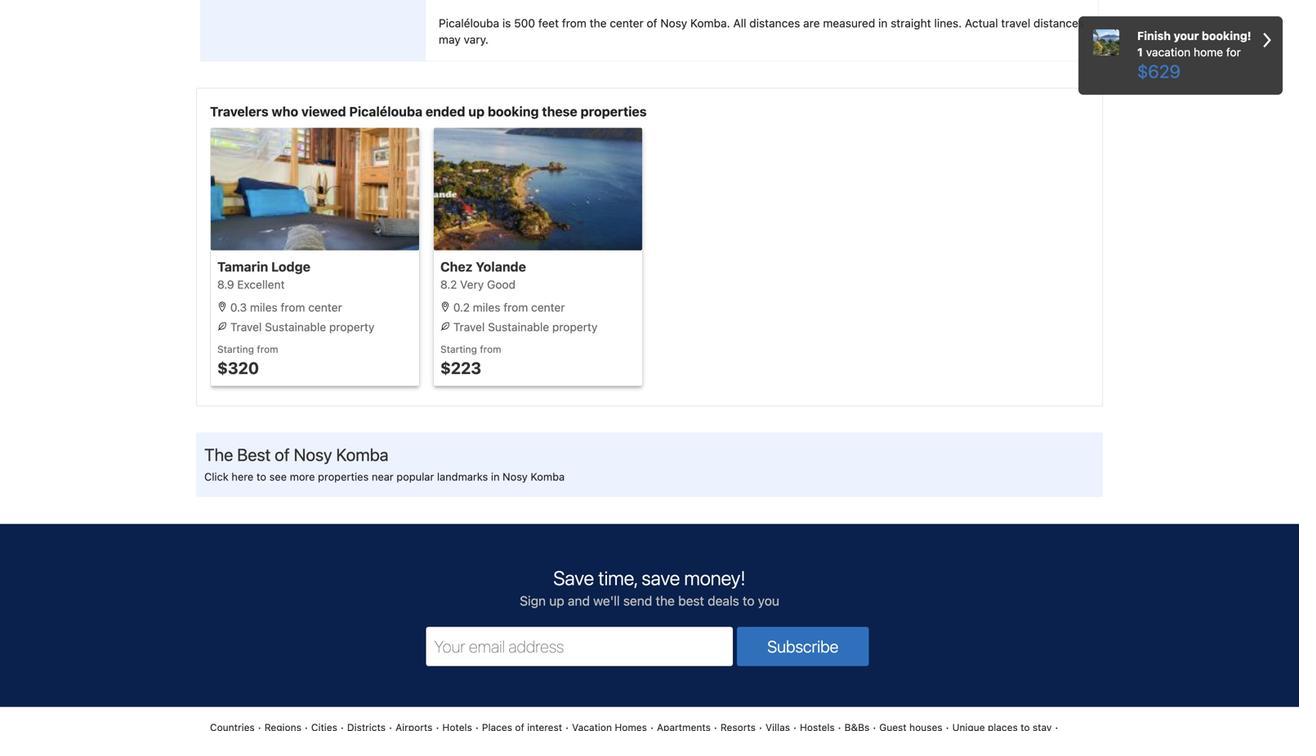 Task type: describe. For each thing, give the bounding box(es) containing it.
$629
[[1138, 60, 1181, 82]]

vary.
[[464, 33, 489, 46]]

sustainable for $223
[[488, 320, 549, 334]]

2 vertical spatial nosy
[[503, 471, 528, 483]]

finish
[[1138, 29, 1171, 43]]

lodge
[[271, 259, 311, 275]]

from down 'lodge'
[[281, 301, 305, 314]]

from down good
[[504, 301, 528, 314]]

save
[[642, 567, 680, 590]]

travel for $223
[[453, 320, 485, 334]]

sign
[[520, 593, 546, 609]]

straight
[[891, 16, 932, 30]]

$223
[[441, 358, 481, 378]]

all
[[734, 16, 747, 30]]

measured
[[823, 16, 876, 30]]

subscribe
[[768, 637, 839, 656]]

the inside picalélouba is 500 feet from the center of nosy komba. all distances are measured in straight lines. actual travel distances may vary.
[[590, 16, 607, 30]]

0 horizontal spatial picalélouba
[[349, 104, 423, 119]]

chez
[[441, 259, 473, 275]]

is
[[503, 16, 511, 30]]

tamarin lodge 8.9 excellent
[[217, 259, 311, 291]]

picalélouba inside picalélouba is 500 feet from the center of nosy komba. all distances are measured in straight lines. actual travel distances may vary.
[[439, 16, 499, 30]]

2 distances from the left
[[1034, 16, 1085, 30]]

center inside picalélouba is 500 feet from the center of nosy komba. all distances are measured in straight lines. actual travel distances may vary.
[[610, 16, 644, 30]]

miles for $223
[[473, 301, 501, 314]]

tamarin
[[217, 259, 268, 275]]

save time, save money! footer
[[0, 523, 1300, 732]]

$320
[[217, 358, 259, 378]]

from inside picalélouba is 500 feet from the center of nosy komba. all distances are measured in straight lines. actual travel distances may vary.
[[562, 16, 587, 30]]

properties inside the best of nosy komba click here to see more properties near popular landmarks in nosy komba
[[318, 471, 369, 483]]

from inside starting from $320
[[257, 344, 278, 355]]

near
[[372, 471, 394, 483]]

8.9 excellent
[[217, 278, 285, 291]]

starting from $223
[[441, 344, 502, 378]]

starting from $320
[[217, 344, 278, 378]]

and
[[568, 593, 590, 609]]

up for picalélouba
[[469, 104, 485, 119]]

more
[[290, 471, 315, 483]]

travel sustainable property for $223
[[450, 320, 598, 334]]

1 distances from the left
[[750, 16, 800, 30]]

deals
[[708, 593, 740, 609]]

the inside save time, save money! sign up and we'll send the best deals to you
[[656, 593, 675, 609]]

property for $320
[[329, 320, 375, 334]]

1
[[1138, 45, 1144, 59]]

1 vertical spatial komba
[[531, 471, 565, 483]]

starting for $223
[[441, 344, 477, 355]]

from inside the starting from $223
[[480, 344, 502, 355]]

send
[[624, 593, 653, 609]]

1 horizontal spatial properties
[[581, 104, 647, 119]]

here
[[232, 471, 254, 483]]

good
[[487, 278, 516, 291]]

the best of nosy komba click here to see more properties near popular landmarks in nosy komba
[[204, 445, 565, 483]]

these
[[542, 104, 578, 119]]

the
[[204, 445, 233, 465]]

who
[[272, 104, 298, 119]]

time,
[[599, 567, 638, 590]]

are
[[804, 16, 820, 30]]

vacation
[[1147, 45, 1191, 59]]

best
[[237, 445, 271, 465]]

best
[[679, 593, 705, 609]]

8.2 very
[[441, 278, 484, 291]]

0 vertical spatial komba
[[336, 445, 389, 465]]

click
[[204, 471, 229, 483]]

of inside picalélouba is 500 feet from the center of nosy komba. all distances are measured in straight lines. actual travel distances may vary.
[[647, 16, 658, 30]]



Task type: vqa. For each thing, say whether or not it's contained in the screenshot.
$320's Travel
yes



Task type: locate. For each thing, give the bounding box(es) containing it.
picalélouba is 500 feet from the center of nosy komba. all distances are measured in straight lines. actual travel distances may vary.
[[439, 16, 1085, 46]]

starting up $320
[[217, 344, 254, 355]]

1 horizontal spatial komba
[[531, 471, 565, 483]]

0 horizontal spatial komba
[[336, 445, 389, 465]]

0 horizontal spatial travel
[[230, 320, 262, 334]]

up left and
[[550, 593, 565, 609]]

property down 0.3 miles from center at the top left of the page
[[329, 320, 375, 334]]

1 horizontal spatial sustainable
[[488, 320, 549, 334]]

center for $223
[[531, 301, 565, 314]]

subscribe button
[[737, 627, 869, 666]]

the
[[590, 16, 607, 30], [656, 593, 675, 609]]

properties left "near" in the left of the page
[[318, 471, 369, 483]]

1 horizontal spatial nosy
[[503, 471, 528, 483]]

nosy left komba.
[[661, 16, 688, 30]]

nosy up more
[[294, 445, 332, 465]]

1 horizontal spatial up
[[550, 593, 565, 609]]

travel sustainable property
[[227, 320, 375, 334], [450, 320, 598, 334]]

0 horizontal spatial distances
[[750, 16, 800, 30]]

1 vertical spatial properties
[[318, 471, 369, 483]]

in
[[879, 16, 888, 30], [491, 471, 500, 483]]

of left komba.
[[647, 16, 658, 30]]

0 vertical spatial properties
[[581, 104, 647, 119]]

of up the see
[[275, 445, 290, 465]]

chez yolande 8.2 very good
[[441, 259, 526, 291]]

may
[[439, 33, 461, 46]]

properties
[[581, 104, 647, 119], [318, 471, 369, 483]]

0.3
[[230, 301, 247, 314]]

1 horizontal spatial of
[[647, 16, 658, 30]]

to inside save time, save money! sign up and we'll send the best deals to you
[[743, 593, 755, 609]]

2 starting from the left
[[441, 344, 477, 355]]

rightchevron image
[[1264, 28, 1272, 52]]

nosy right landmarks
[[503, 471, 528, 483]]

distances
[[750, 16, 800, 30], [1034, 16, 1085, 30]]

picalélouba up vary.
[[439, 16, 499, 30]]

0 horizontal spatial in
[[491, 471, 500, 483]]

1 starting from the left
[[217, 344, 254, 355]]

1 horizontal spatial distances
[[1034, 16, 1085, 30]]

we'll
[[594, 593, 620, 609]]

2 horizontal spatial center
[[610, 16, 644, 30]]

ended
[[426, 104, 465, 119]]

1 horizontal spatial picalélouba
[[439, 16, 499, 30]]

from right the feet
[[562, 16, 587, 30]]

0 vertical spatial in
[[879, 16, 888, 30]]

travel sustainable property down 0.3 miles from center at the top left of the page
[[227, 320, 375, 334]]

travel sustainable property down 0.2 miles from center
[[450, 320, 598, 334]]

miles
[[250, 301, 278, 314], [473, 301, 501, 314]]

starting
[[217, 344, 254, 355], [441, 344, 477, 355]]

to inside the best of nosy komba click here to see more properties near popular landmarks in nosy komba
[[257, 471, 266, 483]]

your
[[1174, 29, 1200, 43]]

picalélouba left ended
[[349, 104, 423, 119]]

1 horizontal spatial travel sustainable property
[[450, 320, 598, 334]]

miles for $320
[[250, 301, 278, 314]]

sustainable down 0.3 miles from center at the top left of the page
[[265, 320, 326, 334]]

travelers
[[210, 104, 269, 119]]

actual
[[965, 16, 999, 30]]

home
[[1194, 45, 1224, 59]]

save
[[554, 567, 594, 590]]

in for komba
[[491, 471, 500, 483]]

feet
[[538, 16, 559, 30]]

0.2
[[453, 301, 470, 314]]

up inside save time, save money! sign up and we'll send the best deals to you
[[550, 593, 565, 609]]

nosy
[[661, 16, 688, 30], [294, 445, 332, 465], [503, 471, 528, 483]]

the right the feet
[[590, 16, 607, 30]]

1 horizontal spatial starting
[[441, 344, 477, 355]]

sustainable for $320
[[265, 320, 326, 334]]

travel down 0.3 at top left
[[230, 320, 262, 334]]

1 horizontal spatial in
[[879, 16, 888, 30]]

2 horizontal spatial nosy
[[661, 16, 688, 30]]

travel sustainable property for $320
[[227, 320, 375, 334]]

up right ended
[[469, 104, 485, 119]]

to left you
[[743, 593, 755, 609]]

0 horizontal spatial center
[[308, 301, 342, 314]]

up for money!
[[550, 593, 565, 609]]

1 travel sustainable property from the left
[[227, 320, 375, 334]]

property for $223
[[552, 320, 598, 334]]

landmarks
[[437, 471, 488, 483]]

0 horizontal spatial up
[[469, 104, 485, 119]]

0 horizontal spatial property
[[329, 320, 375, 334]]

0 horizontal spatial starting
[[217, 344, 254, 355]]

center for $320
[[308, 301, 342, 314]]

viewed
[[302, 104, 346, 119]]

of inside the best of nosy komba click here to see more properties near popular landmarks in nosy komba
[[275, 445, 290, 465]]

starting up $223
[[441, 344, 477, 355]]

2 travel sustainable property from the left
[[450, 320, 598, 334]]

miles right 0.2
[[473, 301, 501, 314]]

travel down 0.2
[[453, 320, 485, 334]]

travelers who viewed picalélouba ended up booking these properties
[[210, 104, 647, 119]]

travel
[[230, 320, 262, 334], [453, 320, 485, 334]]

0 horizontal spatial miles
[[250, 301, 278, 314]]

starting inside starting from $320
[[217, 344, 254, 355]]

popular
[[397, 471, 434, 483]]

500
[[514, 16, 535, 30]]

0 horizontal spatial properties
[[318, 471, 369, 483]]

in inside picalélouba is 500 feet from the center of nosy komba. all distances are measured in straight lines. actual travel distances may vary.
[[879, 16, 888, 30]]

property
[[329, 320, 375, 334], [552, 320, 598, 334]]

travel for $320
[[230, 320, 262, 334]]

from up $320
[[257, 344, 278, 355]]

yolande
[[476, 259, 526, 275]]

picalélouba
[[439, 16, 499, 30], [349, 104, 423, 119]]

of
[[647, 16, 658, 30], [275, 445, 290, 465]]

1 travel from the left
[[230, 320, 262, 334]]

0.2 miles from center
[[450, 301, 565, 314]]

sustainable
[[265, 320, 326, 334], [488, 320, 549, 334]]

1 horizontal spatial to
[[743, 593, 755, 609]]

1 miles from the left
[[250, 301, 278, 314]]

money!
[[685, 567, 746, 590]]

center
[[610, 16, 644, 30], [308, 301, 342, 314], [531, 301, 565, 314]]

1 horizontal spatial property
[[552, 320, 598, 334]]

0 vertical spatial of
[[647, 16, 658, 30]]

0 vertical spatial the
[[590, 16, 607, 30]]

in for from
[[879, 16, 888, 30]]

starting for $320
[[217, 344, 254, 355]]

miles right 0.3 at top left
[[250, 301, 278, 314]]

2 miles from the left
[[473, 301, 501, 314]]

in left straight
[[879, 16, 888, 30]]

1 vertical spatial the
[[656, 593, 675, 609]]

1 vertical spatial up
[[550, 593, 565, 609]]

in inside the best of nosy komba click here to see more properties near popular landmarks in nosy komba
[[491, 471, 500, 483]]

up
[[469, 104, 485, 119], [550, 593, 565, 609]]

1 horizontal spatial miles
[[473, 301, 501, 314]]

0 vertical spatial nosy
[[661, 16, 688, 30]]

lines.
[[935, 16, 962, 30]]

2 travel from the left
[[453, 320, 485, 334]]

0 horizontal spatial of
[[275, 445, 290, 465]]

to left the see
[[257, 471, 266, 483]]

booking
[[488, 104, 539, 119]]

0 horizontal spatial travel sustainable property
[[227, 320, 375, 334]]

booking!
[[1202, 29, 1252, 43]]

1 vertical spatial in
[[491, 471, 500, 483]]

1 sustainable from the left
[[265, 320, 326, 334]]

1 property from the left
[[329, 320, 375, 334]]

distances right travel
[[1034, 16, 1085, 30]]

see
[[269, 471, 287, 483]]

property down 0.2 miles from center
[[552, 320, 598, 334]]

komba.
[[691, 16, 730, 30]]

starting inside the starting from $223
[[441, 344, 477, 355]]

0 horizontal spatial sustainable
[[265, 320, 326, 334]]

from
[[562, 16, 587, 30], [281, 301, 305, 314], [504, 301, 528, 314], [257, 344, 278, 355], [480, 344, 502, 355]]

0 horizontal spatial to
[[257, 471, 266, 483]]

nosy inside picalélouba is 500 feet from the center of nosy komba. all distances are measured in straight lines. actual travel distances may vary.
[[661, 16, 688, 30]]

komba
[[336, 445, 389, 465], [531, 471, 565, 483]]

2 property from the left
[[552, 320, 598, 334]]

travel
[[1002, 16, 1031, 30]]

for
[[1227, 45, 1241, 59]]

0.3 miles from center
[[227, 301, 342, 314]]

0 horizontal spatial the
[[590, 16, 607, 30]]

save time, save money! sign up and we'll send the best deals to you
[[520, 567, 780, 609]]

in right landmarks
[[491, 471, 500, 483]]

finish your booking! 1 vacation home for $629
[[1138, 29, 1252, 82]]

properties right these
[[581, 104, 647, 119]]

1 vertical spatial nosy
[[294, 445, 332, 465]]

0 horizontal spatial nosy
[[294, 445, 332, 465]]

0 vertical spatial to
[[257, 471, 266, 483]]

the down save
[[656, 593, 675, 609]]

Your email address email field
[[426, 627, 733, 666]]

to
[[257, 471, 266, 483], [743, 593, 755, 609]]

from up $223
[[480, 344, 502, 355]]

2 sustainable from the left
[[488, 320, 549, 334]]

1 horizontal spatial travel
[[453, 320, 485, 334]]

0 vertical spatial picalélouba
[[439, 16, 499, 30]]

1 vertical spatial of
[[275, 445, 290, 465]]

1 horizontal spatial the
[[656, 593, 675, 609]]

sustainable down 0.2 miles from center
[[488, 320, 549, 334]]

1 horizontal spatial center
[[531, 301, 565, 314]]

distances right all
[[750, 16, 800, 30]]

you
[[758, 593, 780, 609]]

1 vertical spatial to
[[743, 593, 755, 609]]

0 vertical spatial up
[[469, 104, 485, 119]]

1 vertical spatial picalélouba
[[349, 104, 423, 119]]



